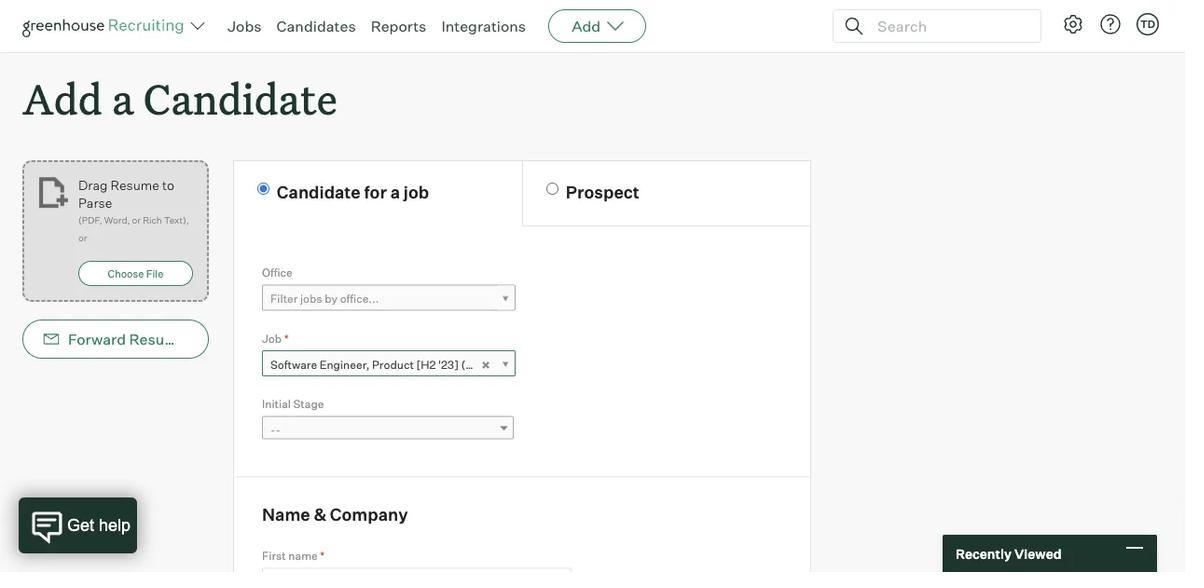Task type: vqa. For each thing, say whether or not it's contained in the screenshot.
second the YYYY 'text box' from the bottom of the page
no



Task type: describe. For each thing, give the bounding box(es) containing it.
by
[[325, 292, 338, 306]]

filter
[[270, 292, 298, 306]]

filter jobs by office... link
[[262, 285, 516, 312]]

td button
[[1137, 13, 1159, 35]]

0 vertical spatial candidate
[[143, 71, 338, 126]]

2 - from the left
[[276, 424, 281, 438]]

candidate for a job
[[277, 182, 429, 203]]

1 - from the left
[[270, 424, 276, 438]]

-- link
[[262, 417, 514, 444]]

recently viewed
[[956, 546, 1062, 562]]

0 vertical spatial *
[[284, 332, 289, 346]]

'23]
[[438, 358, 459, 372]]

name & company
[[262, 505, 408, 526]]

(36)
[[546, 358, 569, 372]]

jobs
[[228, 17, 262, 35]]

td button
[[1133, 9, 1163, 39]]

job
[[404, 182, 429, 203]]

stage
[[293, 398, 324, 411]]

drag
[[78, 177, 108, 193]]

job *
[[262, 332, 289, 346]]

--
[[270, 424, 281, 438]]

office
[[262, 266, 293, 280]]

configure image
[[1062, 13, 1085, 35]]

name
[[289, 550, 318, 564]]

greenhouse recruiting image
[[22, 15, 190, 37]]

drag resume to parse (pdf, word, or rich text), or
[[78, 177, 189, 244]]

prospect
[[566, 182, 640, 203]]

Candidate for a job radio
[[257, 183, 270, 195]]

candidates
[[277, 17, 356, 35]]

reports link
[[371, 17, 427, 35]]

reports
[[371, 17, 427, 35]]

integrations link
[[442, 17, 526, 35]]

(san
[[461, 358, 486, 372]]

engineer,
[[320, 358, 370, 372]]

software engineer, product [h2 '23] (san francisco) (36) link
[[262, 351, 569, 378]]

office...
[[340, 292, 379, 306]]

francisco)
[[488, 358, 544, 372]]

to
[[162, 177, 174, 193]]

1 horizontal spatial or
[[132, 215, 141, 226]]

initial
[[262, 398, 291, 411]]

filter jobs by office...
[[270, 292, 379, 306]]

job
[[262, 332, 282, 346]]

initial stage
[[262, 398, 324, 411]]

software engineer, product [h2 '23] (san francisco) (36)
[[270, 358, 569, 372]]

forward resume via email
[[68, 330, 252, 349]]



Task type: locate. For each thing, give the bounding box(es) containing it.
[h2
[[416, 358, 436, 372]]

choose
[[108, 267, 144, 280]]

*
[[284, 332, 289, 346], [320, 550, 325, 564]]

1 horizontal spatial a
[[391, 182, 400, 203]]

a down greenhouse recruiting image
[[112, 71, 134, 126]]

forward
[[68, 330, 126, 349]]

add for add
[[572, 17, 601, 35]]

product
[[372, 358, 414, 372]]

resume
[[110, 177, 159, 193], [129, 330, 186, 349]]

add a candidate
[[22, 71, 338, 126]]

1 vertical spatial a
[[391, 182, 400, 203]]

Search text field
[[873, 13, 1024, 40]]

* right name
[[320, 550, 325, 564]]

parse
[[78, 195, 112, 211]]

1 horizontal spatial add
[[572, 17, 601, 35]]

email
[[213, 330, 252, 349]]

resume left via
[[129, 330, 186, 349]]

Prospect radio
[[547, 183, 559, 195]]

first name *
[[262, 550, 325, 564]]

text),
[[164, 215, 189, 226]]

* right job
[[284, 332, 289, 346]]

candidate right candidate for a job radio
[[277, 182, 361, 203]]

resume for forward
[[129, 330, 186, 349]]

resume inside drag resume to parse (pdf, word, or rich text), or
[[110, 177, 159, 193]]

candidates link
[[277, 17, 356, 35]]

name
[[262, 505, 310, 526]]

or down (pdf,
[[78, 232, 87, 244]]

recently
[[956, 546, 1012, 562]]

company
[[330, 505, 408, 526]]

1 vertical spatial add
[[22, 71, 102, 126]]

resume for drag
[[110, 177, 159, 193]]

word,
[[104, 215, 130, 226]]

add
[[572, 17, 601, 35], [22, 71, 102, 126]]

0 horizontal spatial *
[[284, 332, 289, 346]]

a
[[112, 71, 134, 126], [391, 182, 400, 203]]

0 vertical spatial or
[[132, 215, 141, 226]]

or left rich at the left top
[[132, 215, 141, 226]]

1 vertical spatial or
[[78, 232, 87, 244]]

0 horizontal spatial add
[[22, 71, 102, 126]]

add for add a candidate
[[22, 71, 102, 126]]

&
[[314, 505, 327, 526]]

1 horizontal spatial *
[[320, 550, 325, 564]]

jobs
[[300, 292, 322, 306]]

0 vertical spatial resume
[[110, 177, 159, 193]]

None text field
[[262, 569, 572, 573]]

via
[[189, 330, 210, 349]]

0 horizontal spatial or
[[78, 232, 87, 244]]

for
[[364, 182, 387, 203]]

a right for
[[391, 182, 400, 203]]

1 vertical spatial candidate
[[277, 182, 361, 203]]

td
[[1141, 18, 1156, 30]]

jobs link
[[228, 17, 262, 35]]

choose file
[[108, 267, 164, 280]]

0 horizontal spatial a
[[112, 71, 134, 126]]

file
[[146, 267, 164, 280]]

resume left the to
[[110, 177, 159, 193]]

1 vertical spatial resume
[[129, 330, 186, 349]]

resume inside button
[[129, 330, 186, 349]]

0 vertical spatial add
[[572, 17, 601, 35]]

rich
[[143, 215, 162, 226]]

forward resume via email button
[[22, 320, 252, 359]]

viewed
[[1015, 546, 1062, 562]]

candidate down 'jobs'
[[143, 71, 338, 126]]

or
[[132, 215, 141, 226], [78, 232, 87, 244]]

0 vertical spatial a
[[112, 71, 134, 126]]

candidate
[[143, 71, 338, 126], [277, 182, 361, 203]]

add button
[[549, 9, 647, 43]]

-
[[270, 424, 276, 438], [276, 424, 281, 438]]

(pdf,
[[78, 215, 102, 226]]

software
[[270, 358, 317, 372]]

add inside popup button
[[572, 17, 601, 35]]

1 vertical spatial *
[[320, 550, 325, 564]]

first
[[262, 550, 286, 564]]

integrations
[[442, 17, 526, 35]]



